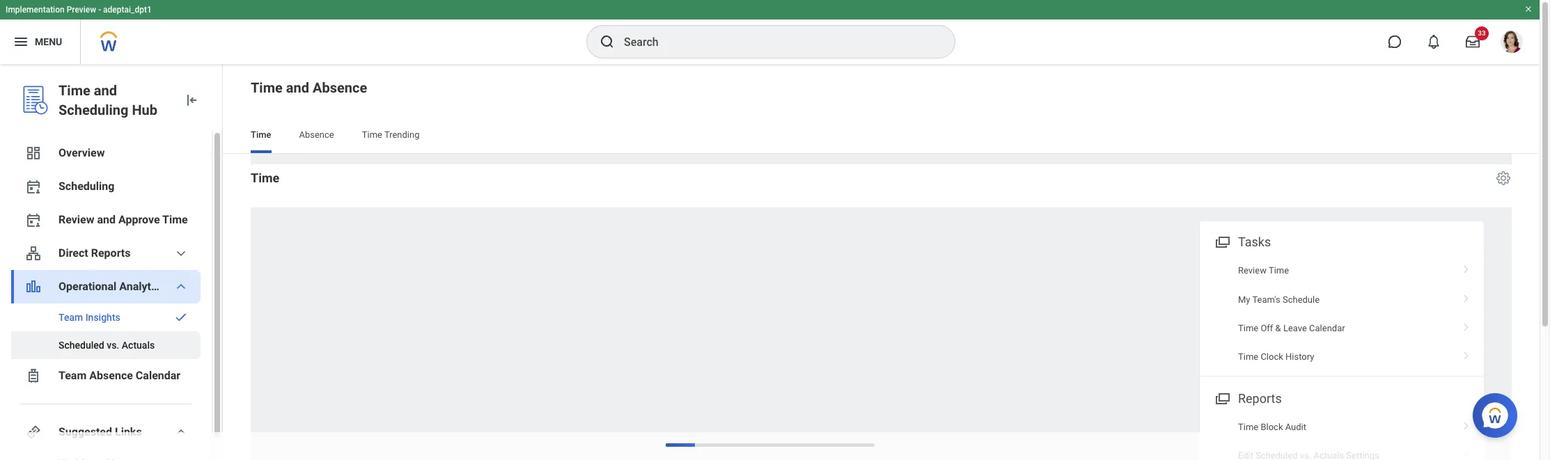 Task type: locate. For each thing, give the bounding box(es) containing it.
absence down vs.
[[89, 369, 133, 382]]

analytics
[[119, 280, 166, 293]]

time block audit
[[1238, 422, 1307, 432]]

calendar
[[1309, 323, 1345, 334], [136, 369, 181, 382]]

1 chevron down small image from the top
[[173, 279, 189, 295]]

team for team insights
[[59, 312, 83, 323]]

1 vertical spatial calendar
[[136, 369, 181, 382]]

0 vertical spatial chevron right image
[[1458, 417, 1476, 431]]

0 horizontal spatial review
[[59, 213, 94, 226]]

review inside navigation pane region
[[59, 213, 94, 226]]

0 vertical spatial review
[[59, 213, 94, 226]]

0 vertical spatial reports
[[91, 247, 131, 260]]

leave
[[1284, 323, 1307, 334]]

link image
[[25, 424, 42, 441]]

review inside list
[[1238, 265, 1267, 276]]

chevron right image inside my team's schedule link
[[1458, 289, 1476, 303]]

team absence calendar link
[[11, 359, 201, 393]]

calendar user solid image down dashboard icon
[[25, 178, 42, 195]]

review
[[59, 213, 94, 226], [1238, 265, 1267, 276]]

list
[[1200, 256, 1484, 372]]

1 horizontal spatial calendar
[[1309, 323, 1345, 334]]

2 chevron down small image from the top
[[173, 424, 189, 441]]

1 calendar user solid image from the top
[[25, 178, 42, 195]]

review up direct
[[59, 213, 94, 226]]

suggested links button
[[11, 416, 201, 449]]

transformation import image
[[183, 92, 200, 109]]

2 calendar user solid image from the top
[[25, 212, 42, 228]]

1 team from the top
[[59, 312, 83, 323]]

chevron down small image right links
[[173, 424, 189, 441]]

reports
[[91, 247, 131, 260], [1238, 391, 1282, 406]]

team down scheduled
[[59, 369, 87, 382]]

adeptai_dpt1
[[103, 5, 152, 15]]

1 vertical spatial scheduling
[[59, 180, 114, 193]]

1 horizontal spatial review
[[1238, 265, 1267, 276]]

-
[[98, 5, 101, 15]]

links
[[115, 426, 142, 439]]

chevron right image
[[1458, 417, 1476, 431], [1458, 446, 1476, 460]]

justify image
[[13, 33, 29, 50]]

actuals
[[122, 340, 155, 351]]

1 horizontal spatial reports
[[1238, 391, 1282, 406]]

review down tasks
[[1238, 265, 1267, 276]]

chevron right image inside time clock history link
[[1458, 347, 1476, 361]]

calendar user solid image
[[25, 178, 42, 195], [25, 212, 42, 228]]

direct
[[59, 247, 88, 260]]

chevron down small image inside suggested links dropdown button
[[173, 424, 189, 441]]

scheduled vs. actuals
[[59, 340, 155, 351]]

1 vertical spatial review
[[1238, 265, 1267, 276]]

reports up block
[[1238, 391, 1282, 406]]

time and scheduling hub
[[59, 82, 157, 118]]

2 vertical spatial absence
[[89, 369, 133, 382]]

calendar right leave
[[1309, 323, 1345, 334]]

calendar user solid image inside the 'review and approve time' link
[[25, 212, 42, 228]]

vs.
[[107, 340, 119, 351]]

1 vertical spatial absence
[[299, 130, 334, 140]]

team inside operational analytics element
[[59, 312, 83, 323]]

tab list
[[237, 120, 1526, 153]]

calendar inside list
[[1309, 323, 1345, 334]]

1 scheduling from the top
[[59, 102, 128, 118]]

menu button
[[0, 20, 80, 64]]

chevron right image inside 'time off & leave calendar' link
[[1458, 318, 1476, 332]]

0 vertical spatial scheduling
[[59, 102, 128, 118]]

overview link
[[11, 137, 201, 170]]

review and approve time link
[[11, 203, 201, 237]]

calendar user solid image up view team icon
[[25, 212, 42, 228]]

0 vertical spatial team
[[59, 312, 83, 323]]

absence up time trending
[[313, 79, 367, 96]]

chevron down small image up check image
[[173, 279, 189, 295]]

review for review and approve time
[[59, 213, 94, 226]]

and
[[286, 79, 309, 96], [94, 82, 117, 99], [97, 213, 116, 226]]

2 chevron right image from the top
[[1458, 446, 1476, 460]]

menu
[[35, 36, 62, 47]]

absence down time and absence
[[299, 130, 334, 140]]

and inside "time and scheduling hub"
[[94, 82, 117, 99]]

team up scheduled
[[59, 312, 83, 323]]

33 button
[[1458, 26, 1489, 57]]

operational analytics element
[[11, 304, 201, 359]]

my
[[1238, 294, 1251, 305]]

view team image
[[25, 245, 42, 262]]

reports down the 'review and approve time' link
[[91, 247, 131, 260]]

block
[[1261, 422, 1283, 432]]

suggested
[[59, 426, 112, 439]]

team for team absence calendar
[[59, 369, 87, 382]]

1 vertical spatial chevron right image
[[1458, 446, 1476, 460]]

time inside "time and scheduling hub"
[[59, 82, 90, 99]]

calendar user solid image inside scheduling link
[[25, 178, 42, 195]]

team
[[59, 312, 83, 323], [59, 369, 87, 382]]

2 chevron right image from the top
[[1458, 289, 1476, 303]]

1 chevron right image from the top
[[1458, 417, 1476, 431]]

1 chevron right image from the top
[[1458, 261, 1476, 274]]

calendar down actuals
[[136, 369, 181, 382]]

0 vertical spatial calendar user solid image
[[25, 178, 42, 195]]

scheduling link
[[11, 170, 201, 203]]

scheduling up the overview
[[59, 102, 128, 118]]

scheduling down the overview
[[59, 180, 114, 193]]

chevron down small image for links
[[173, 424, 189, 441]]

time block audit list
[[1200, 413, 1484, 460]]

chevron down small image
[[173, 279, 189, 295], [173, 424, 189, 441]]

absence
[[313, 79, 367, 96], [299, 130, 334, 140], [89, 369, 133, 382]]

operational
[[59, 280, 117, 293]]

chevron right image
[[1458, 261, 1476, 274], [1458, 289, 1476, 303], [1458, 318, 1476, 332], [1458, 347, 1476, 361]]

3 chevron right image from the top
[[1458, 318, 1476, 332]]

0 vertical spatial calendar
[[1309, 323, 1345, 334]]

chevron right image inside "time block audit" link
[[1458, 417, 1476, 431]]

tab list containing time
[[237, 120, 1526, 153]]

0 vertical spatial chevron down small image
[[173, 279, 189, 295]]

4 chevron right image from the top
[[1458, 347, 1476, 361]]

time
[[251, 79, 283, 96], [59, 82, 90, 99], [251, 130, 271, 140], [362, 130, 382, 140], [251, 171, 279, 185], [162, 213, 188, 226], [1269, 265, 1289, 276], [1238, 323, 1259, 334], [1238, 352, 1259, 362], [1238, 422, 1259, 432]]

1 vertical spatial calendar user solid image
[[25, 212, 42, 228]]

navigation pane region
[[0, 64, 223, 460]]

menu group image
[[1213, 232, 1231, 251]]

1 vertical spatial chevron down small image
[[173, 424, 189, 441]]

calendar user solid image for scheduling
[[25, 178, 42, 195]]

list containing review time
[[1200, 256, 1484, 372]]

direct reports button
[[11, 237, 201, 270]]

review time
[[1238, 265, 1289, 276]]

0 horizontal spatial calendar
[[136, 369, 181, 382]]

0 horizontal spatial reports
[[91, 247, 131, 260]]

2 scheduling from the top
[[59, 180, 114, 193]]

1 vertical spatial team
[[59, 369, 87, 382]]

2 team from the top
[[59, 369, 87, 382]]

scheduling
[[59, 102, 128, 118], [59, 180, 114, 193]]

team's
[[1253, 294, 1281, 305]]



Task type: vqa. For each thing, say whether or not it's contained in the screenshot.
the Leave
yes



Task type: describe. For each thing, give the bounding box(es) containing it.
and for scheduling
[[94, 82, 117, 99]]

0 vertical spatial absence
[[313, 79, 367, 96]]

chevron down small image for analytics
[[173, 279, 189, 295]]

audit
[[1285, 422, 1307, 432]]

operational analytics
[[59, 280, 166, 293]]

time off & leave calendar link
[[1200, 314, 1484, 343]]

tasks
[[1238, 235, 1271, 249]]

and for absence
[[286, 79, 309, 96]]

time and scheduling hub element
[[59, 81, 172, 120]]

time inside list
[[1238, 422, 1259, 432]]

chevron right image for history
[[1458, 347, 1476, 361]]

and for approve
[[97, 213, 116, 226]]

calendar inside navigation pane region
[[136, 369, 181, 382]]

calendar user solid image for review and approve time
[[25, 212, 42, 228]]

1 vertical spatial reports
[[1238, 391, 1282, 406]]

hub
[[132, 102, 157, 118]]

team insights
[[59, 312, 120, 323]]

chevron right image inside review time link
[[1458, 261, 1476, 274]]

absence inside tab list
[[299, 130, 334, 140]]

my team's schedule link
[[1200, 285, 1484, 314]]

chevron right image for schedule
[[1458, 289, 1476, 303]]

configure this page image
[[1495, 170, 1512, 187]]

menu group image
[[1213, 388, 1231, 407]]

trending
[[384, 130, 420, 140]]

my team's schedule
[[1238, 294, 1320, 305]]

time off & leave calendar
[[1238, 323, 1345, 334]]

close environment banner image
[[1525, 5, 1533, 13]]

scheduled vs. actuals link
[[11, 332, 201, 359]]

chart image
[[25, 279, 42, 295]]

inbox large image
[[1466, 35, 1480, 49]]

&
[[1276, 323, 1281, 334]]

suggested links
[[59, 426, 142, 439]]

implementation preview -   adeptai_dpt1
[[6, 5, 152, 15]]

menu banner
[[0, 0, 1540, 64]]

scheduling inside "time and scheduling hub"
[[59, 102, 128, 118]]

review and approve time
[[59, 213, 188, 226]]

absence inside navigation pane region
[[89, 369, 133, 382]]

task timeoff image
[[25, 368, 42, 384]]

off
[[1261, 323, 1273, 334]]

chevron right image for &
[[1458, 318, 1476, 332]]

scheduled
[[59, 340, 104, 351]]

review for review time
[[1238, 265, 1267, 276]]

preview
[[67, 5, 96, 15]]

time trending
[[362, 130, 420, 140]]

schedule
[[1283, 294, 1320, 305]]

operational analytics button
[[11, 270, 201, 304]]

team insights link
[[11, 304, 201, 332]]

review time link
[[1200, 256, 1484, 285]]

check image
[[173, 311, 189, 325]]

team absence calendar
[[59, 369, 181, 382]]

direct reports
[[59, 247, 131, 260]]

time clock history
[[1238, 352, 1315, 362]]

overview
[[59, 146, 105, 159]]

history
[[1286, 352, 1315, 362]]

dashboard image
[[25, 145, 42, 162]]

time and absence
[[251, 79, 367, 96]]

time clock history link
[[1200, 343, 1484, 372]]

implementation
[[6, 5, 65, 15]]

time block audit link
[[1200, 413, 1484, 442]]

profile logan mcneil image
[[1501, 31, 1523, 56]]

approve
[[118, 213, 160, 226]]

clock
[[1261, 352, 1284, 362]]

insights
[[85, 312, 120, 323]]

Search Workday  search field
[[624, 26, 926, 57]]

search image
[[599, 33, 616, 50]]

chevron down small image
[[173, 245, 189, 262]]

33
[[1478, 29, 1486, 37]]

notifications large image
[[1427, 35, 1441, 49]]

reports inside direct reports dropdown button
[[91, 247, 131, 260]]



